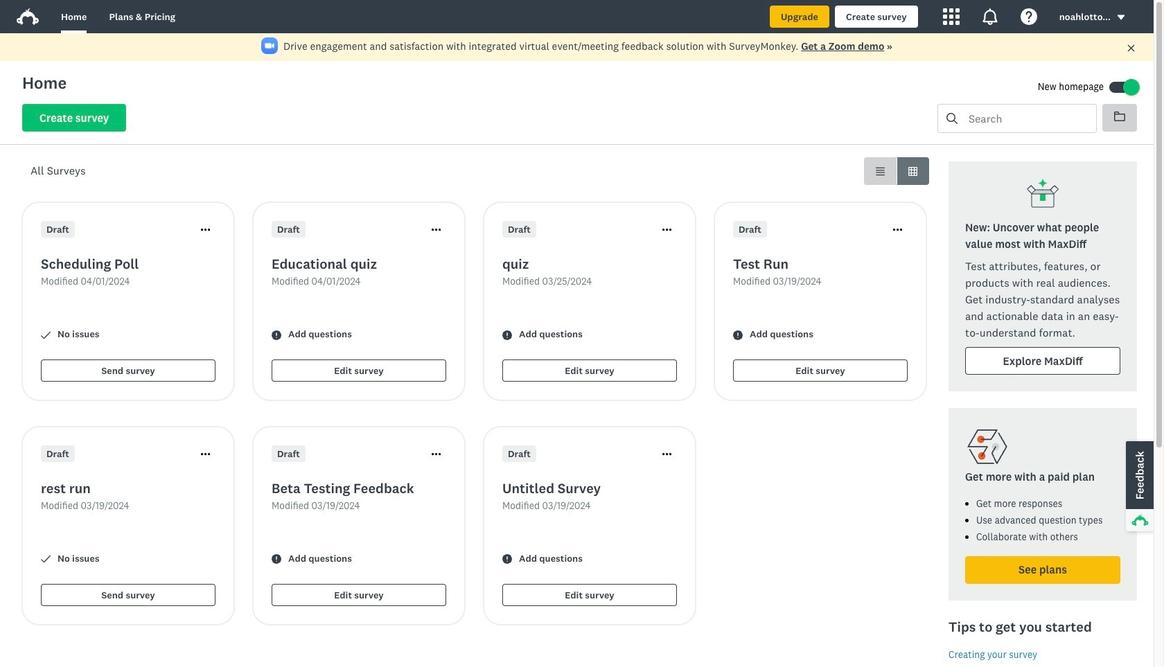 Task type: locate. For each thing, give the bounding box(es) containing it.
warning image
[[272, 330, 281, 340], [502, 330, 512, 340], [502, 555, 512, 564]]

brand logo image
[[17, 6, 39, 28], [17, 8, 39, 25]]

search image
[[947, 113, 958, 124], [947, 113, 958, 124]]

max diff icon image
[[1026, 178, 1059, 211]]

group
[[864, 157, 929, 185]]

dropdown arrow icon image
[[1116, 13, 1126, 22], [1117, 15, 1125, 20]]

0 vertical spatial no issues image
[[41, 330, 51, 340]]

1 horizontal spatial warning image
[[733, 330, 743, 340]]

2 no issues image from the top
[[41, 555, 51, 564]]

products icon image
[[943, 8, 959, 25], [943, 8, 959, 25]]

1 vertical spatial no issues image
[[41, 555, 51, 564]]

no issues image
[[41, 330, 51, 340], [41, 555, 51, 564]]

0 horizontal spatial warning image
[[272, 555, 281, 564]]

1 vertical spatial warning image
[[272, 555, 281, 564]]

1 brand logo image from the top
[[17, 6, 39, 28]]

warning image
[[733, 330, 743, 340], [272, 555, 281, 564]]



Task type: vqa. For each thing, say whether or not it's contained in the screenshot.
No issues icon to the top
yes



Task type: describe. For each thing, give the bounding box(es) containing it.
0 vertical spatial warning image
[[733, 330, 743, 340]]

folders image
[[1114, 112, 1125, 121]]

help icon image
[[1020, 8, 1037, 25]]

x image
[[1127, 44, 1136, 53]]

response based pricing icon image
[[965, 425, 1010, 469]]

2 brand logo image from the top
[[17, 8, 39, 25]]

Search text field
[[958, 105, 1096, 132]]

1 no issues image from the top
[[41, 330, 51, 340]]

notification center icon image
[[982, 8, 998, 25]]

folders image
[[1114, 111, 1125, 122]]



